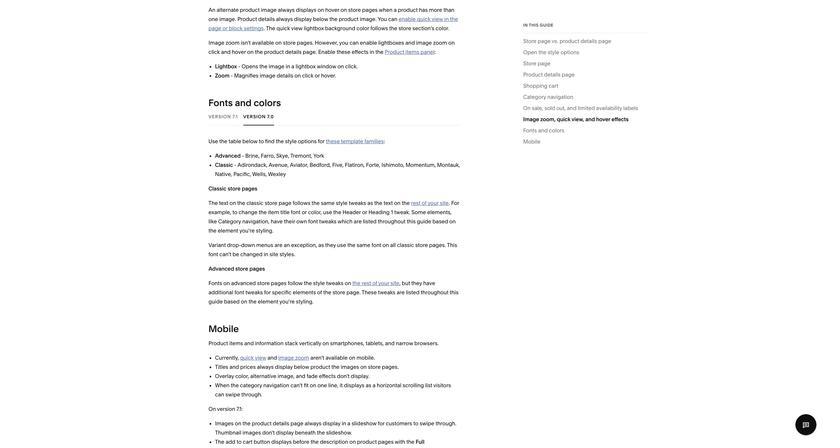 Task type: locate. For each thing, give the bounding box(es) containing it.
fonts and colors up 7.1
[[208, 97, 281, 108]]

displays inside an alternate product image always displays on hover on store pages when a product has more than one image. product details always display below the product image. you can
[[296, 7, 316, 13]]

rest up some
[[411, 200, 420, 206]]

have
[[271, 218, 283, 225], [423, 280, 435, 287]]

line,
[[328, 382, 338, 389]]

use down which
[[337, 242, 346, 248]]

for inside , but they have additional font tweaks for specific elements of the store page. these tweaks are listed throughout this guide based on the element you're styling.
[[264, 289, 271, 296]]

1 vertical spatial through.
[[436, 420, 456, 427]]

2 horizontal spatial hover
[[596, 116, 610, 123]]

same inside variant drop-down menus are an exception, as they use the same font on all classic store pages. this font can't be changed in site styles.
[[357, 242, 370, 248]]

magnifies
[[234, 72, 258, 79]]

images inside the currently, quick view and image zoom aren't available on mobile. titles and prices always display below product the images on store pages. overlay color, alternative image, and fade effects don't display. when the category navigation can't fit on one line, it displays as a horizontal scrolling list visitors can swipe through.
[[341, 364, 359, 370]]

color,
[[308, 209, 322, 216], [235, 373, 249, 380]]

cart left 'button'
[[243, 439, 253, 445]]

effects up click.
[[352, 49, 368, 55]]

store left the these
[[333, 289, 345, 296]]

store left "section's"
[[399, 25, 411, 32]]

tablets,
[[366, 340, 384, 347]]

0 horizontal spatial view
[[255, 355, 266, 361]]

store inside the image zoom isn't available on store pages. however, you can enable lightboxes and image zoom on click and hover on the product details page. enable these effects in the
[[283, 39, 296, 46]]

0 vertical spatial you're
[[239, 227, 255, 234]]

always
[[278, 7, 295, 13], [276, 16, 293, 22], [257, 364, 274, 370], [305, 420, 322, 427]]

tab list containing version 7.1
[[208, 107, 461, 126]]

0 vertical spatial color,
[[308, 209, 322, 216]]

pages up specific
[[271, 280, 287, 287]]

1 vertical spatial on
[[208, 406, 216, 412]]

styles.
[[280, 251, 295, 258]]

0 vertical spatial advanced
[[215, 152, 241, 159]]

version
[[217, 406, 235, 412]]

listed inside '. for example, to change the item title font or color, use the header or heading 1 tweak. some elements, like category navigation, have their own font tweaks which are listed throughout this guide based on the element you're styling.'
[[363, 218, 377, 225]]

advanced down the table
[[215, 152, 241, 159]]

tab list
[[208, 107, 461, 126]]

fonts up mobile link
[[523, 127, 537, 134]]

of
[[422, 200, 427, 206], [372, 280, 377, 287], [317, 289, 322, 296]]

tremont,
[[290, 152, 312, 159]]

find
[[265, 138, 275, 145]]

0 horizontal spatial rest
[[362, 280, 371, 287]]

2 text from the left
[[384, 200, 393, 206]]

product items and information stack vertically on smartphones, tablets, and narrow browsers.
[[208, 340, 439, 347]]

they right exception,
[[325, 242, 336, 248]]

on down isn't
[[247, 49, 254, 55]]

0 horizontal spatial .
[[264, 25, 265, 32]]

below up brine, at the left of the page
[[242, 138, 258, 145]]

adirondack,
[[238, 162, 268, 168]]

or
[[223, 25, 228, 32], [315, 72, 320, 79], [302, 209, 307, 216], [362, 209, 367, 216]]

colors up 7.0
[[254, 97, 281, 108]]

1 horizontal spatial cart
[[549, 82, 558, 89]]

york
[[313, 152, 324, 159]]

before
[[293, 439, 309, 445]]

menus
[[256, 242, 273, 248]]

items up currently,
[[229, 340, 243, 347]]

zoom left aren't
[[295, 355, 309, 361]]

thumbnail
[[215, 429, 241, 436]]

this inside , but they have additional font tweaks for specific elements of the store page. these tweaks are listed throughout this guide based on the element you're styling.
[[450, 289, 459, 296]]

store page link
[[523, 59, 551, 70]]

image for image zoom isn't available on store pages. however, you can enable lightboxes and image zoom on click and hover on the product details page. enable these effects in the
[[208, 39, 224, 46]]

titles
[[215, 364, 228, 370]]

image inside the currently, quick view and image zoom aren't available on mobile. titles and prices always display below product the images on store pages. overlay color, alternative image, and fade effects don't display. when the category navigation can't fit on one line, it displays as a horizontal scrolling list visitors can swipe through.
[[278, 355, 294, 361]]

settings
[[244, 25, 264, 32]]

site up elements,
[[440, 200, 449, 206]]

click inside lightbox - opens the image in a lightbox window on click. zoom - magnifies image details on click or hover.
[[302, 72, 313, 79]]

header
[[343, 209, 361, 216]]

0 vertical spatial classic
[[215, 162, 233, 168]]

0 horizontal spatial same
[[321, 200, 335, 206]]

as down display.
[[366, 382, 371, 389]]

colors
[[254, 97, 281, 108], [549, 127, 564, 134]]

based
[[433, 218, 448, 225], [224, 298, 240, 305]]

down
[[241, 242, 255, 248]]

pages
[[362, 7, 378, 13], [242, 185, 257, 192], [249, 265, 265, 272], [271, 280, 287, 287], [378, 439, 394, 445]]

. left for
[[449, 200, 450, 206]]

product up currently,
[[208, 340, 228, 347]]

store
[[348, 7, 361, 13], [399, 25, 411, 32], [283, 39, 296, 46], [228, 185, 241, 192], [265, 200, 277, 206], [415, 242, 428, 248], [235, 265, 248, 272], [257, 280, 270, 287], [333, 289, 345, 296], [368, 364, 381, 370]]

as inside the currently, quick view and image zoom aren't available on mobile. titles and prices always display below product the images on store pages. overlay color, alternative image, and fade effects don't display. when the category navigation can't fit on one line, it displays as a horizontal scrolling list visitors can swipe through.
[[366, 382, 371, 389]]

0 horizontal spatial based
[[224, 298, 240, 305]]

on left version
[[208, 406, 216, 412]]

1 vertical spatial page.
[[347, 289, 361, 296]]

2 horizontal spatial below
[[313, 16, 328, 22]]

0 vertical spatial .
[[264, 25, 265, 32]]

pages inside images on the product details page always display in a slideshow for customers to swipe through. thumbnail images don't display beneath the slideshow. the add to cart button displays before the description on product pages with the full
[[378, 439, 394, 445]]

description
[[320, 439, 348, 445]]

1 vertical spatial this
[[407, 218, 416, 225]]

0 horizontal spatial this
[[407, 218, 416, 225]]

through.
[[241, 391, 262, 398], [436, 420, 456, 427]]

1 vertical spatial use
[[337, 242, 346, 248]]

version for version 7.0
[[243, 114, 266, 119]]

images up display.
[[341, 364, 359, 370]]

color, down prices
[[235, 373, 249, 380]]

1 store from the top
[[523, 38, 536, 44]]

are left an at the left of page
[[275, 242, 283, 248]]

2 vertical spatial view
[[255, 355, 266, 361]]

classic
[[215, 162, 233, 168], [208, 185, 226, 192]]

view inside the enable quick view in the page or block settings
[[432, 16, 443, 22]]

on for on sale, sold out, and limited availability labels
[[523, 105, 531, 111]]

pages. inside the image zoom isn't available on store pages. however, you can enable lightboxes and image zoom on click and hover on the product details page. enable these effects in the
[[297, 39, 314, 46]]

1 vertical spatial your
[[378, 280, 389, 287]]

version inside version 7.0 button
[[243, 114, 266, 119]]

details inside the image zoom isn't available on store pages. however, you can enable lightboxes and image zoom on click and hover on the product details page. enable these effects in the
[[285, 49, 302, 55]]

on up lightbox - opens the image in a lightbox window on click. zoom - magnifies image details on click or hover.
[[275, 39, 282, 46]]

these inside the image zoom isn't available on store pages. however, you can enable lightboxes and image zoom on click and hover on the product details page. enable these effects in the
[[337, 49, 350, 55]]

1 vertical spatial same
[[357, 242, 370, 248]]

1 vertical spatial they
[[411, 280, 422, 287]]

product down aren't
[[310, 364, 330, 370]]

0 horizontal spatial styling.
[[256, 227, 273, 234]]

tweaks
[[349, 200, 366, 206], [319, 218, 337, 225], [326, 280, 343, 287], [245, 289, 263, 296], [378, 289, 395, 296]]

items for and
[[229, 340, 243, 347]]

store inside , but they have additional font tweaks for specific elements of the store page. these tweaks are listed throughout this guide based on the element you're styling.
[[333, 289, 345, 296]]

on
[[318, 7, 324, 13], [341, 7, 347, 13], [275, 39, 282, 46], [448, 39, 455, 46], [247, 49, 254, 55], [338, 63, 344, 70], [294, 72, 301, 79], [230, 200, 236, 206], [394, 200, 401, 206], [449, 218, 456, 225], [383, 242, 389, 248], [223, 280, 230, 287], [345, 280, 351, 287], [241, 298, 247, 305], [323, 340, 329, 347], [349, 355, 355, 361], [360, 364, 367, 370], [310, 382, 316, 389], [235, 420, 241, 427], [349, 439, 356, 445]]

mobile up currently,
[[208, 323, 239, 335]]

variant
[[208, 242, 226, 248]]

. for for
[[449, 200, 450, 206]]

image down stack
[[278, 355, 294, 361]]

1 horizontal spatial image.
[[360, 16, 377, 22]]

1 vertical spatial the
[[208, 200, 218, 206]]

image up the settings on the left top
[[261, 7, 277, 13]]

0 horizontal spatial you're
[[239, 227, 255, 234]]

or inside lightbox - opens the image in a lightbox window on click. zoom - magnifies image details on click or hover.
[[315, 72, 320, 79]]

0 horizontal spatial enable
[[360, 39, 377, 46]]

element
[[218, 227, 238, 234], [258, 298, 278, 305]]

1 vertical spatial site
[[270, 251, 278, 258]]

style
[[548, 49, 559, 56], [285, 138, 297, 145], [336, 200, 348, 206], [313, 280, 325, 287]]

0 horizontal spatial text
[[219, 200, 228, 206]]

image up panel
[[416, 39, 432, 46]]

1 horizontal spatial for
[[318, 138, 325, 145]]

1 horizontal spatial same
[[357, 242, 370, 248]]

0 vertical spatial can
[[388, 16, 397, 22]]

1 version from the left
[[208, 114, 231, 119]]

guide down some
[[417, 218, 431, 225]]

0 horizontal spatial they
[[325, 242, 336, 248]]

display
[[294, 16, 312, 22], [275, 364, 293, 370], [323, 420, 340, 427], [276, 429, 294, 436]]

don't up 'button'
[[262, 429, 275, 436]]

advanced for advanced - brine, farro, skye, tremont, york
[[215, 152, 241, 159]]

page. left the these
[[347, 289, 361, 296]]

rest
[[411, 200, 420, 206], [362, 280, 371, 287]]

effects down labels
[[612, 116, 629, 123]]

beneath
[[295, 429, 316, 436]]

product inside product details page link
[[523, 71, 543, 78]]

0 vertical spatial available
[[252, 39, 274, 46]]

zoom down color.
[[433, 39, 447, 46]]

same
[[321, 200, 335, 206], [357, 242, 370, 248]]

product left has
[[398, 7, 418, 13]]

can inside an alternate product image always displays on hover on store pages when a product has more than one image. product details always display below the product image. you can
[[388, 16, 397, 22]]

native,
[[215, 171, 232, 177]]

one inside an alternate product image always displays on hover on store pages when a product has more than one image. product details always display below the product image. you can
[[208, 16, 218, 22]]

or right header
[[362, 209, 367, 216]]

add
[[226, 439, 235, 445]]

on left click.
[[338, 63, 344, 70]]

:
[[435, 49, 436, 55], [384, 138, 385, 145]]

your
[[428, 200, 439, 206], [378, 280, 389, 287]]

1 horizontal spatial don't
[[337, 373, 350, 380]]

1 horizontal spatial text
[[384, 200, 393, 206]]

2 version from the left
[[243, 114, 266, 119]]

throughout inside '. for example, to change the item title font or color, use the header or heading 1 tweak. some elements, like category navigation, have their own font tweaks which are listed throughout this guide based on the element you're styling.'
[[378, 218, 406, 225]]

quick
[[417, 16, 431, 22], [277, 25, 290, 32], [557, 116, 571, 123], [240, 355, 254, 361]]

1 vertical spatial displays
[[344, 382, 364, 389]]

classic up the native,
[[215, 162, 233, 168]]

store up lightbox - opens the image in a lightbox window on click. zoom - magnifies image details on click or hover.
[[283, 39, 296, 46]]

colors inside 'fonts and colors' link
[[549, 127, 564, 134]]

store down open
[[523, 60, 536, 67]]

can inside the currently, quick view and image zoom aren't available on mobile. titles and prices always display below product the images on store pages. overlay color, alternative image, and fade effects don't display. when the category navigation can't fit on one line, it displays as a horizontal scrolling list visitors can swipe through.
[[215, 391, 224, 398]]

throughout inside , but they have additional font tweaks for specific elements of the store page. these tweaks are listed throughout this guide based on the element you're styling.
[[421, 289, 449, 296]]

guide up vs.
[[540, 23, 554, 28]]

images inside images on the product details page always display in a slideshow for customers to swipe through. thumbnail images don't display beneath the slideshow. the add to cart button displays before the description on product pages with the full
[[243, 429, 261, 436]]

fonts up additional
[[208, 280, 222, 287]]

or up own
[[302, 209, 307, 216]]

2 vertical spatial of
[[317, 289, 322, 296]]

have down item
[[271, 218, 283, 225]]

0 vertical spatial classic
[[246, 200, 263, 206]]

store inside an alternate product image always displays on hover on store pages when a product has more than one image. product details always display below the product image. you can
[[348, 7, 361, 13]]

element inside , but they have additional font tweaks for specific elements of the store page. these tweaks are listed throughout this guide based on the element you're styling.
[[258, 298, 278, 305]]

0 horizontal spatial effects
[[319, 373, 336, 380]]

pages. left "this"
[[429, 242, 446, 248]]

2 image. from the left
[[360, 16, 377, 22]]

for up york
[[318, 138, 325, 145]]

the text on the classic store page follows the same style tweaks as the text on the rest of your site
[[208, 200, 449, 206]]

zoom
[[215, 72, 229, 79]]

0 horizontal spatial are
[[275, 242, 283, 248]]

version for version 7.1
[[208, 114, 231, 119]]

zoom
[[226, 39, 240, 46], [433, 39, 447, 46], [295, 355, 309, 361]]

. right block
[[264, 25, 265, 32]]

are inside variant drop-down menus are an exception, as they use the same font on all classic store pages. this font can't be changed in site styles.
[[275, 242, 283, 248]]

pages. left however,
[[297, 39, 314, 46]]

available inside the image zoom isn't available on store pages. however, you can enable lightboxes and image zoom on click and hover on the product details page. enable these effects in the
[[252, 39, 274, 46]]

- inside '- adirondack, avenue, aviator, bedford, five, flatiron, forte, ishimoto, momentum, montauk, native, pacific, wells, wexley'
[[234, 162, 236, 168]]

click inside the image zoom isn't available on store pages. however, you can enable lightboxes and image zoom on click and hover on the product details page. enable these effects in the
[[208, 49, 220, 55]]

alternative
[[250, 373, 276, 380]]

but
[[402, 280, 410, 287]]

changed
[[240, 251, 263, 258]]

families
[[365, 138, 384, 145]]

1 vertical spatial fonts and colors
[[523, 127, 564, 134]]

images up 'button'
[[243, 429, 261, 436]]

view inside the currently, quick view and image zoom aren't available on mobile. titles and prices always display below product the images on store pages. overlay color, alternative image, and fade effects don't display. when the category navigation can't fit on one line, it displays as a horizontal scrolling list visitors can swipe through.
[[255, 355, 266, 361]]

2 store from the top
[[523, 60, 536, 67]]

category
[[523, 94, 546, 100], [218, 218, 241, 225]]

available down smartphones,
[[326, 355, 348, 361]]

they inside variant drop-down menus are an exception, as they use the same font on all classic store pages. this font can't be changed in site styles.
[[325, 242, 336, 248]]

through. inside the currently, quick view and image zoom aren't available on mobile. titles and prices always display below product the images on store pages. overlay color, alternative image, and fade effects don't display. when the category navigation can't fit on one line, it displays as a horizontal scrolling list visitors can swipe through.
[[241, 391, 262, 398]]

classic up the change
[[246, 200, 263, 206]]

1 horizontal spatial of
[[372, 280, 377, 287]]

1 horizontal spatial swipe
[[420, 420, 434, 427]]

0 horizontal spatial hover
[[232, 49, 246, 55]]

2 vertical spatial pages.
[[382, 364, 399, 370]]

0 vertical spatial styling.
[[256, 227, 273, 234]]

page inside the enable quick view in the page or block settings
[[208, 25, 221, 32]]

product right vs.
[[560, 38, 579, 44]]

pages left when
[[362, 7, 378, 13]]

1 vertical spatial rest
[[362, 280, 371, 287]]

0 vertical spatial below
[[313, 16, 328, 22]]

fonts on advanced store pages follow the style tweaks on the rest of your site
[[208, 280, 399, 287]]

you're
[[239, 227, 255, 234], [279, 298, 295, 305]]

0 horizontal spatial below
[[242, 138, 258, 145]]

0 vertical spatial on
[[523, 105, 531, 111]]

font left the all
[[372, 242, 381, 248]]

store up open
[[523, 38, 536, 44]]

1 vertical spatial cart
[[243, 439, 253, 445]]

lightbox - opens the image in a lightbox window on click. zoom - magnifies image details on click or hover.
[[215, 63, 358, 79]]

on for on version 7.1:
[[208, 406, 216, 412]]

category down example,
[[218, 218, 241, 225]]

1 vertical spatial throughout
[[421, 289, 449, 296]]

elements,
[[427, 209, 452, 216]]

image inside image zoom, quick view, and hover effects link
[[523, 116, 539, 123]]

based inside , but they have additional font tweaks for specific elements of the store page. these tweaks are listed throughout this guide based on the element you're styling.
[[224, 298, 240, 305]]

1 horizontal spatial have
[[423, 280, 435, 287]]

2 vertical spatial this
[[450, 289, 459, 296]]

rest up the these
[[362, 280, 371, 287]]

site left but on the left
[[391, 280, 399, 287]]

1 vertical spatial advanced
[[208, 265, 234, 272]]

effects inside image zoom, quick view, and hover effects link
[[612, 116, 629, 123]]

1 horizontal spatial available
[[326, 355, 348, 361]]

as
[[367, 200, 373, 206], [318, 242, 324, 248], [366, 382, 371, 389]]

styling.
[[256, 227, 273, 234], [296, 298, 314, 305]]

listed down the heading
[[363, 218, 377, 225]]

wells,
[[252, 171, 267, 177]]

store right the all
[[415, 242, 428, 248]]

,
[[399, 280, 401, 287]]

displays down display.
[[344, 382, 364, 389]]

2 vertical spatial effects
[[319, 373, 336, 380]]

store inside the currently, quick view and image zoom aren't available on mobile. titles and prices always display below product the images on store pages. overlay color, alternative image, and fade effects don't display. when the category navigation can't fit on one line, it displays as a horizontal scrolling list visitors can swipe through.
[[368, 364, 381, 370]]

1 vertical spatial classic
[[397, 242, 414, 248]]

pages. up horizontal
[[382, 364, 399, 370]]

2 horizontal spatial can
[[388, 16, 397, 22]]

0 vertical spatial are
[[354, 218, 362, 225]]

template
[[341, 138, 363, 145]]

the inside the enable quick view in the page or block settings
[[450, 16, 458, 22]]

image for image zoom, quick view, and hover effects
[[523, 116, 539, 123]]

have inside , but they have additional font tweaks for specific elements of the store page. these tweaks are listed throughout this guide based on the element you're styling.
[[423, 280, 435, 287]]

0 vertical spatial listed
[[363, 218, 377, 225]]

elements
[[293, 289, 316, 296]]

page. left enable
[[303, 49, 317, 55]]

details inside images on the product details page always display in a slideshow for customers to swipe through. thumbnail images don't display beneath the slideshow. the add to cart button displays before the description on product pages with the full
[[273, 420, 289, 427]]

0 horizontal spatial zoom
[[226, 39, 240, 46]]

effects inside the currently, quick view and image zoom aren't available on mobile. titles and prices always display below product the images on store pages. overlay color, alternative image, and fade effects don't display. when the category navigation can't fit on one line, it displays as a horizontal scrolling list visitors can swipe through.
[[319, 373, 336, 380]]

version 7.1
[[208, 114, 238, 119]]

on inside on sale, sold out, and limited availability labels link
[[523, 105, 531, 111]]

0 horizontal spatial can
[[215, 391, 224, 398]]

1 vertical spatial have
[[423, 280, 435, 287]]

cart inside images on the product details page always display in a slideshow for customers to swipe through. thumbnail images don't display beneath the slideshow. the add to cart button displays before the description on product pages with the full
[[243, 439, 253, 445]]

1 vertical spatial store
[[523, 60, 536, 67]]

product up lightbox - opens the image in a lightbox window on click. zoom - magnifies image details on click or hover.
[[264, 49, 284, 55]]

0 horizontal spatial have
[[271, 218, 283, 225]]

sale,
[[532, 105, 543, 111]]

mobile
[[523, 138, 540, 145], [208, 323, 239, 335]]

0 horizontal spatial available
[[252, 39, 274, 46]]

enable inside the image zoom isn't available on store pages. however, you can enable lightboxes and image zoom on click and hover on the product details page. enable these effects in the
[[360, 39, 377, 46]]

a inside images on the product details page always display in a slideshow for customers to swipe through. thumbnail images don't display beneath the slideshow. the add to cart button displays before the description on product pages with the full
[[347, 420, 350, 427]]

use inside variant drop-down menus are an exception, as they use the same font on all classic store pages. this font can't be changed in site styles.
[[337, 242, 346, 248]]

product inside the image zoom isn't available on store pages. however, you can enable lightboxes and image zoom on click and hover on the product details page. enable these effects in the
[[264, 49, 284, 55]]

1 vertical spatial enable
[[360, 39, 377, 46]]

1 horizontal spatial throughout
[[421, 289, 449, 296]]

vertically
[[299, 340, 321, 347]]

0 horizontal spatial pages.
[[297, 39, 314, 46]]

0 horizontal spatial options
[[298, 138, 317, 145]]

0 vertical spatial guide
[[540, 23, 554, 28]]

hover down availability
[[596, 116, 610, 123]]

1 horizontal spatial zoom
[[295, 355, 309, 361]]

0 horizontal spatial images
[[243, 429, 261, 436]]

mobile link
[[523, 137, 540, 148]]

1 horizontal spatial they
[[411, 280, 422, 287]]

as right exception,
[[318, 242, 324, 248]]

1 horizontal spatial enable
[[399, 16, 416, 22]]

specific
[[272, 289, 292, 296]]

1 horizontal spatial .
[[449, 200, 450, 206]]

options down store page vs. product details page 'link'
[[561, 49, 579, 56]]

exception,
[[291, 242, 317, 248]]

1 vertical spatial based
[[224, 298, 240, 305]]

don't
[[337, 373, 350, 380], [262, 429, 275, 436]]

displays up the enable quick view in the page or block settings at top
[[296, 7, 316, 13]]

product for product items and information stack vertically on smartphones, tablets, and narrow browsers.
[[208, 340, 228, 347]]

follows
[[370, 25, 388, 32], [293, 200, 310, 206]]

your left ,
[[378, 280, 389, 287]]

section's
[[412, 25, 434, 32]]

1 horizontal spatial view
[[291, 25, 303, 32]]

1 vertical spatial classic
[[208, 185, 226, 192]]

1 horizontal spatial navigation
[[547, 94, 573, 100]]

one
[[208, 16, 218, 22], [317, 382, 327, 389]]

are down header
[[354, 218, 362, 225]]

1 vertical spatial view
[[291, 25, 303, 32]]

view for image
[[255, 355, 266, 361]]

guide down additional
[[208, 298, 223, 305]]

store inside 'link'
[[523, 38, 536, 44]]

own
[[296, 218, 307, 225]]

to left the change
[[232, 209, 237, 216]]

effects up line,
[[319, 373, 336, 380]]

cart down product details page link
[[549, 82, 558, 89]]

displays inside images on the product details page always display in a slideshow for customers to swipe through. thumbnail images don't display beneath the slideshow. the add to cart button displays before the description on product pages with the full
[[271, 439, 292, 445]]

image. down alternate
[[219, 16, 236, 22]]

0 vertical spatial store
[[523, 38, 536, 44]]

product items panel link
[[385, 49, 435, 55]]

0 vertical spatial one
[[208, 16, 218, 22]]

panel
[[421, 49, 435, 55]]

image inside the image zoom isn't available on store pages. however, you can enable lightboxes and image zoom on click and hover on the product details page. enable these effects in the
[[208, 39, 224, 46]]

this inside '. for example, to change the item title font or color, use the header or heading 1 tweak. some elements, like category navigation, have their own font tweaks which are listed throughout this guide based on the element you're styling.'
[[407, 218, 416, 225]]

0 vertical spatial image
[[208, 39, 224, 46]]

0 vertical spatial have
[[271, 218, 283, 225]]

on left sale,
[[523, 105, 531, 111]]

0 vertical spatial these
[[337, 49, 350, 55]]

of up some
[[422, 200, 427, 206]]

0 vertical spatial displays
[[296, 7, 316, 13]]

1 vertical spatial for
[[264, 289, 271, 296]]

can
[[388, 16, 397, 22], [350, 39, 359, 46], [215, 391, 224, 398]]

classic store pages
[[208, 185, 257, 192]]

1 vertical spatial items
[[229, 340, 243, 347]]

lightbox up however,
[[304, 25, 324, 32]]

an
[[284, 242, 290, 248]]

0 vertical spatial use
[[323, 209, 332, 216]]

based down additional
[[224, 298, 240, 305]]

image
[[261, 7, 277, 13], [416, 39, 432, 46], [269, 63, 284, 70], [260, 72, 275, 79], [278, 355, 294, 361]]

0 horizontal spatial your
[[378, 280, 389, 287]]

enable inside the enable quick view in the page or block settings
[[399, 16, 416, 22]]

element up drop-
[[218, 227, 238, 234]]

follows up own
[[293, 200, 310, 206]]



Task type: vqa. For each thing, say whether or not it's contained in the screenshot.


Task type: describe. For each thing, give the bounding box(es) containing it.
based inside '. for example, to change the item title font or color, use the header or heading 1 tweak. some elements, like category navigation, have their own font tweaks which are listed throughout this guide based on the element you're styling.'
[[433, 218, 448, 225]]

and up quick view link at the bottom of page
[[244, 340, 254, 347]]

page. inside , but they have additional font tweaks for specific elements of the store page. these tweaks are listed throughout this guide based on the element you're styling.
[[347, 289, 361, 296]]

pages down changed
[[249, 265, 265, 272]]

product for product items panel :
[[385, 49, 404, 55]]

and left narrow at bottom
[[385, 340, 395, 347]]

the inside images on the product details page always display in a slideshow for customers to swipe through. thumbnail images don't display beneath the slideshow. the add to cart button displays before the description on product pages with the full
[[215, 439, 224, 445]]

on down color.
[[448, 39, 455, 46]]

- right zoom
[[231, 72, 233, 79]]

which
[[338, 218, 353, 225]]

product items panel :
[[385, 49, 436, 55]]

1 vertical spatial mobile
[[208, 323, 239, 335]]

swipe inside the currently, quick view and image zoom aren't available on mobile. titles and prices always display below product the images on store pages. overlay color, alternative image, and fade effects don't display. when the category navigation can't fit on one line, it displays as a horizontal scrolling list visitors can swipe through.
[[225, 391, 240, 398]]

through. inside images on the product details page always display in a slideshow for customers to swipe through. thumbnail images don't display beneath the slideshow. the add to cart button displays before the description on product pages with the full
[[436, 420, 456, 427]]

on inside variant drop-down menus are an exception, as they use the same font on all classic store pages. this font can't be changed in site styles.
[[383, 242, 389, 248]]

the inside lightbox - opens the image in a lightbox window on click. zoom - magnifies image details on click or hover.
[[259, 63, 267, 70]]

color, inside the currently, quick view and image zoom aren't available on mobile. titles and prices always display below product the images on store pages. overlay color, alternative image, and fade effects don't display. when the category navigation can't fit on one line, it displays as a horizontal scrolling list visitors can swipe through.
[[235, 373, 249, 380]]

quick right the settings on the left top
[[277, 25, 290, 32]]

and down information
[[267, 355, 277, 361]]

pages. inside variant drop-down menus are an exception, as they use the same font on all classic store pages. this font can't be changed in site styles.
[[429, 242, 446, 248]]

a inside an alternate product image always displays on hover on store pages when a product has more than one image. product details always display below the product image. you can
[[394, 7, 397, 13]]

0 vertical spatial lightbox
[[304, 25, 324, 32]]

can't
[[291, 382, 303, 389]]

7.1
[[232, 114, 238, 119]]

items for panel
[[406, 49, 419, 55]]

- left brine, at the left of the page
[[242, 152, 244, 159]]

click.
[[345, 63, 358, 70]]

store right advanced
[[257, 280, 270, 287]]

enable quick view in the page or block settings
[[208, 16, 458, 32]]

quick inside the enable quick view in the page or block settings
[[417, 16, 431, 22]]

and right out,
[[567, 105, 577, 111]]

quick inside the currently, quick view and image zoom aren't available on mobile. titles and prices always display below product the images on store pages. overlay color, alternative image, and fade effects don't display. when the category navigation can't fit on one line, it displays as a horizontal scrolling list visitors can swipe through.
[[240, 355, 254, 361]]

in inside the enable quick view in the page or block settings
[[444, 16, 449, 22]]

store down pacific, at the left of page
[[228, 185, 241, 192]]

0 vertical spatial navigation
[[547, 94, 573, 100]]

details inside an alternate product image always displays on hover on store pages when a product has more than one image. product details always display below the product image. you can
[[258, 16, 275, 22]]

zoom inside the currently, quick view and image zoom aren't available on mobile. titles and prices always display below product the images on store pages. overlay color, alternative image, and fade effects don't display. when the category navigation can't fit on one line, it displays as a horizontal scrolling list visitors can swipe through.
[[295, 355, 309, 361]]

use inside '. for example, to change the item title font or color, use the header or heading 1 tweak. some elements, like category navigation, have their own font tweaks which are listed throughout this guide based on the element you're styling.'
[[323, 209, 332, 216]]

styling. inside '. for example, to change the item title font or color, use the header or heading 1 tweak. some elements, like category navigation, have their own font tweaks which are listed throughout this guide based on the element you're styling.'
[[256, 227, 273, 234]]

of inside , but they have additional font tweaks for specific elements of the store page. these tweaks are listed throughout this guide based on the element you're styling.
[[317, 289, 322, 296]]

as inside variant drop-down menus are an exception, as they use the same font on all classic store pages. this font can't be changed in site styles.
[[318, 242, 324, 248]]

however,
[[315, 39, 338, 46]]

available inside the currently, quick view and image zoom aren't available on mobile. titles and prices always display below product the images on store pages. overlay color, alternative image, and fade effects don't display. when the category navigation can't fit on one line, it displays as a horizontal scrolling list visitors can swipe through.
[[326, 355, 348, 361]]

don't inside the currently, quick view and image zoom aren't available on mobile. titles and prices always display below product the images on store pages. overlay color, alternative image, and fade effects don't display. when the category navigation can't fit on one line, it displays as a horizontal scrolling list visitors can swipe through.
[[337, 373, 350, 380]]

display inside an alternate product image always displays on hover on store pages when a product has more than one image. product details always display below the product image. you can
[[294, 16, 312, 22]]

2 horizontal spatial zoom
[[433, 39, 447, 46]]

1 horizontal spatial options
[[561, 49, 579, 56]]

ishimoto,
[[382, 162, 404, 168]]

on left the rest of your site link
[[345, 280, 351, 287]]

image right opens
[[269, 63, 284, 70]]

on right fit at bottom
[[310, 382, 316, 389]]

on left hover. in the left of the page
[[294, 72, 301, 79]]

and up lightbox
[[221, 49, 231, 55]]

to left find
[[259, 138, 264, 145]]

lightbox inside lightbox - opens the image in a lightbox window on click. zoom - magnifies image details on click or hover.
[[296, 63, 316, 70]]

lightboxes
[[378, 39, 404, 46]]

on down classic store pages at the top left of the page
[[230, 200, 236, 206]]

overlay
[[215, 373, 234, 380]]

visitors
[[433, 382, 451, 389]]

advanced
[[231, 280, 256, 287]]

on up thumbnail
[[235, 420, 241, 427]]

1 horizontal spatial site
[[391, 280, 399, 287]]

site inside variant drop-down menus are an exception, as they use the same font on all classic store pages. this font can't be changed in site styles.
[[270, 251, 278, 258]]

on up "enable quick view in the page or block settings" link
[[318, 7, 324, 13]]

farro,
[[261, 152, 275, 159]]

follows for page
[[293, 200, 310, 206]]

store up item
[[265, 200, 277, 206]]

the inside an alternate product image always displays on hover on store pages when a product has more than one image. product details always display below the product image. you can
[[329, 16, 338, 22]]

like
[[208, 218, 217, 225]]

and down currently,
[[230, 364, 239, 370]]

in inside the image zoom isn't available on store pages. however, you can enable lightboxes and image zoom on click and hover on the product details page. enable these effects in the
[[370, 49, 374, 55]]

tweaks inside '. for example, to change the item title font or color, use the header or heading 1 tweak. some elements, like category navigation, have their own font tweaks which are listed throughout this guide based on the element you're styling.'
[[319, 218, 337, 225]]

version 7.0 button
[[243, 107, 274, 126]]

lightbox
[[215, 63, 237, 70]]

details inside lightbox - opens the image in a lightbox window on click. zoom - magnifies image details on click or hover.
[[277, 72, 293, 79]]

0 vertical spatial as
[[367, 200, 373, 206]]

on up additional
[[223, 280, 230, 287]]

in inside lightbox - opens the image in a lightbox window on click. zoom - magnifies image details on click or hover.
[[286, 63, 290, 70]]

or inside the enable quick view in the page or block settings
[[223, 25, 228, 32]]

in inside variant drop-down menus are an exception, as they use the same font on all classic store pages. this font can't be changed in site styles.
[[264, 251, 268, 258]]

quick view link
[[240, 355, 266, 361]]

- left opens
[[238, 63, 240, 70]]

listed inside , but they have additional font tweaks for specific elements of the store page. these tweaks are listed throughout this guide based on the element you're styling.
[[406, 289, 420, 296]]

on up tweak.
[[394, 200, 401, 206]]

shopping cart
[[523, 82, 558, 89]]

0 vertical spatial rest
[[411, 200, 420, 206]]

displays inside the currently, quick view and image zoom aren't available on mobile. titles and prices always display below product the images on store pages. overlay color, alternative image, and fade effects don't display. when the category navigation can't fit on one line, it displays as a horizontal scrolling list visitors can swipe through.
[[344, 382, 364, 389]]

opens
[[242, 63, 258, 70]]

in inside images on the product details page always display in a slideshow for customers to swipe through. thumbnail images don't display beneath the slideshow. the add to cart button displays before the description on product pages with the full
[[342, 420, 346, 427]]

store for store page vs. product details page
[[523, 38, 536, 44]]

smartphones,
[[330, 340, 364, 347]]

below inside an alternate product image always displays on hover on store pages when a product has more than one image. product details always display below the product image. you can
[[313, 16, 328, 22]]

product up the settings on the left top
[[240, 7, 260, 13]]

0 vertical spatial site
[[440, 200, 449, 206]]

brine,
[[245, 152, 260, 159]]

0 vertical spatial your
[[428, 200, 439, 206]]

1 vertical spatial options
[[298, 138, 317, 145]]

color, inside '. for example, to change the item title font or color, use the header or heading 1 tweak. some elements, like category navigation, have their own font tweaks which are listed throughout this guide based on the element you're styling.'
[[308, 209, 322, 216]]

open the style options link
[[523, 48, 579, 59]]

display.
[[351, 373, 370, 380]]

pages down pacific, at the left of page
[[242, 185, 257, 192]]

an alternate product image always displays on hover on store pages when a product has more than one image. product details always display below the product image. you can
[[208, 7, 454, 22]]

product up 'button'
[[252, 420, 272, 427]]

you
[[339, 39, 348, 46]]

view,
[[572, 116, 584, 123]]

. for the
[[264, 25, 265, 32]]

view for the
[[432, 16, 443, 22]]

effects inside the image zoom isn't available on store pages. however, you can enable lightboxes and image zoom on click and hover on the product details page. enable these effects in the
[[352, 49, 368, 55]]

and up product items panel :
[[405, 39, 415, 46]]

a inside the currently, quick view and image zoom aren't available on mobile. titles and prices always display below product the images on store pages. overlay color, alternative image, and fade effects don't display. when the category navigation can't fit on one line, it displays as a horizontal scrolling list visitors can swipe through.
[[373, 382, 376, 389]]

1 image. from the left
[[219, 16, 236, 22]]

style down vs.
[[548, 49, 559, 56]]

details inside 'link'
[[581, 38, 597, 44]]

sold
[[545, 105, 555, 111]]

always inside the currently, quick view and image zoom aren't available on mobile. titles and prices always display below product the images on store pages. overlay color, alternative image, and fade effects don't display. when the category navigation can't fit on one line, it displays as a horizontal scrolling list visitors can swipe through.
[[257, 364, 274, 370]]

product details page
[[523, 71, 575, 78]]

heading
[[368, 209, 390, 216]]

on down the slideshow. at the bottom left of page
[[349, 439, 356, 445]]

the rest of your site link
[[352, 280, 399, 287]]

you
[[378, 16, 387, 22]]

images on the product details page always display in a slideshow for customers to swipe through. thumbnail images don't display beneath the slideshow. the add to cart button displays before the description on product pages with the full
[[215, 420, 456, 445]]

advanced - brine, farro, skye, tremont, york
[[215, 152, 324, 159]]

display inside the currently, quick view and image zoom aren't available on mobile. titles and prices always display below product the images on store pages. overlay color, alternative image, and fade effects don't display. when the category navigation can't fit on one line, it displays as a horizontal scrolling list visitors can swipe through.
[[275, 364, 293, 370]]

1 vertical spatial below
[[242, 138, 258, 145]]

on inside , but they have additional font tweaks for specific elements of the store page. these tweaks are listed throughout this guide based on the element you're styling.
[[241, 298, 247, 305]]

category navigation link
[[523, 92, 573, 103]]

are inside , but they have additional font tweaks for specific elements of the store page. these tweaks are listed throughout this guide based on the element you're styling.
[[397, 289, 405, 296]]

shopping cart link
[[523, 81, 558, 92]]

2 vertical spatial hover
[[596, 116, 610, 123]]

additional
[[208, 289, 233, 296]]

below inside the currently, quick view and image zoom aren't available on mobile. titles and prices always display below product the images on store pages. overlay color, alternative image, and fade effects don't display. when the category navigation can't fit on one line, it displays as a horizontal scrolling list visitors can swipe through.
[[294, 364, 309, 370]]

the inside variant drop-down menus are an exception, as they use the same font on all classic store pages. this font can't be changed in site styles.
[[347, 242, 355, 248]]

and down limited
[[585, 116, 595, 123]]

block
[[229, 25, 243, 32]]

1 vertical spatial these
[[326, 138, 340, 145]]

product inside an alternate product image always displays on hover on store pages when a product has more than one image. product details always display below the product image. you can
[[237, 16, 257, 22]]

use
[[208, 138, 218, 145]]

classic inside variant drop-down menus are an exception, as they use the same font on all classic store pages. this font can't be changed in site styles.
[[397, 242, 414, 248]]

follow
[[288, 280, 303, 287]]

have inside '. for example, to change the item title font or color, use the header or heading 1 tweak. some elements, like category navigation, have their own font tweaks which are listed throughout this guide based on the element you're styling.'
[[271, 218, 283, 225]]

category inside '. for example, to change the item title font or color, use the header or heading 1 tweak. some elements, like category navigation, have their own font tweaks which are listed throughout this guide based on the element you're styling.'
[[218, 218, 241, 225]]

wexley
[[268, 171, 286, 177]]

and down zoom,
[[538, 127, 548, 134]]

horizontal
[[377, 382, 401, 389]]

navigation inside the currently, quick view and image zoom aren't available on mobile. titles and prices always display below product the images on store pages. overlay color, alternative image, and fade effects don't display. when the category navigation can't fit on one line, it displays as a horizontal scrolling list visitors can swipe through.
[[263, 382, 289, 389]]

font inside , but they have additional font tweaks for specific elements of the store page. these tweaks are listed throughout this guide based on the element you're styling.
[[235, 289, 244, 296]]

you're inside '. for example, to change the item title font or color, use the header or heading 1 tweak. some elements, like category navigation, have their own font tweaks which are listed throughout this guide based on the element you're styling.'
[[239, 227, 255, 234]]

zoom,
[[540, 116, 556, 123]]

on sale, sold out, and limited availability labels link
[[523, 103, 638, 115]]

don't inside images on the product details page always display in a slideshow for customers to swipe through. thumbnail images don't display beneath the slideshow. the add to cart button displays before the description on product pages with the full
[[262, 429, 275, 436]]

can inside the image zoom isn't available on store pages. however, you can enable lightboxes and image zoom on click and hover on the product details page. enable these effects in the
[[350, 39, 359, 46]]

0 horizontal spatial fonts and colors
[[208, 97, 281, 108]]

hover inside an alternate product image always displays on hover on store pages when a product has more than one image. product details always display below the product image. you can
[[325, 7, 339, 13]]

fade
[[307, 373, 318, 380]]

font down variant
[[208, 251, 218, 258]]

be
[[233, 251, 239, 258]]

information
[[255, 340, 284, 347]]

skye,
[[276, 152, 289, 159]]

classic for classic
[[215, 162, 233, 168]]

to inside '. for example, to change the item title font or color, use the header or heading 1 tweak. some elements, like category navigation, have their own font tweaks which are listed throughout this guide based on the element you're styling.'
[[232, 209, 237, 216]]

font right own
[[308, 218, 318, 225]]

page inside images on the product details page always display in a slideshow for customers to swipe through. thumbnail images don't display beneath the slideshow. the add to cart button displays before the description on product pages with the full
[[291, 420, 303, 427]]

style up elements
[[313, 280, 325, 287]]

pages inside an alternate product image always displays on hover on store pages when a product has more than one image. product details always display below the product image. you can
[[362, 7, 378, 13]]

2 vertical spatial fonts
[[208, 280, 222, 287]]

store for store page
[[523, 60, 536, 67]]

font right title
[[291, 209, 301, 216]]

store up advanced
[[235, 265, 248, 272]]

. the quick view lightbox background color follows the store section's color.
[[264, 25, 449, 32]]

1 horizontal spatial fonts and colors
[[523, 127, 564, 134]]

0 vertical spatial same
[[321, 200, 335, 206]]

with
[[395, 439, 405, 445]]

product up . the quick view lightbox background color follows the store section's color.
[[339, 16, 359, 22]]

on down mobile.
[[360, 364, 367, 370]]

0 horizontal spatial classic
[[246, 200, 263, 206]]

store page
[[523, 60, 551, 67]]

page. inside the image zoom isn't available on store pages. however, you can enable lightboxes and image zoom on click and hover on the product details page. enable these effects in the
[[303, 49, 317, 55]]

isn't
[[241, 39, 251, 46]]

on inside '. for example, to change the item title font or color, use the header or heading 1 tweak. some elements, like category navigation, have their own font tweaks which are listed throughout this guide based on the element you're styling.'
[[449, 218, 456, 225]]

store page vs. product details page
[[523, 38, 611, 44]]

product details page link
[[523, 70, 575, 81]]

1 vertical spatial fonts
[[523, 127, 537, 134]]

0 vertical spatial for
[[318, 138, 325, 145]]

a inside lightbox - opens the image in a lightbox window on click. zoom - magnifies image details on click or hover.
[[291, 63, 294, 70]]

7.1:
[[236, 406, 243, 412]]

to right add
[[237, 439, 242, 445]]

1 horizontal spatial mobile
[[523, 138, 540, 145]]

store inside variant drop-down menus are an exception, as they use the same font on all classic store pages. this font can't be changed in site styles.
[[415, 242, 428, 248]]

flatiron,
[[345, 162, 365, 168]]

0 horizontal spatial :
[[384, 138, 385, 145]]

always inside images on the product details page always display in a slideshow for customers to swipe through. thumbnail images don't display beneath the slideshow. the add to cart button displays before the description on product pages with the full
[[305, 420, 322, 427]]

category
[[240, 382, 262, 389]]

enable
[[318, 49, 335, 55]]

quick down out,
[[557, 116, 571, 123]]

to right customers
[[413, 420, 418, 427]]

cart inside 'shopping cart' link
[[549, 82, 558, 89]]

montauk,
[[437, 162, 460, 168]]

and up can't
[[296, 373, 305, 380]]

rest of your site link
[[411, 200, 449, 206]]

on right vertically
[[323, 340, 329, 347]]

prices
[[240, 364, 256, 370]]

mobile.
[[357, 355, 375, 361]]

narrow
[[396, 340, 413, 347]]

follows for color
[[370, 25, 388, 32]]

pages. inside the currently, quick view and image zoom aren't available on mobile. titles and prices always display below product the images on store pages. overlay color, alternative image, and fade effects don't display. when the category navigation can't fit on one line, it displays as a horizontal scrolling list visitors can swipe through.
[[382, 364, 399, 370]]

product inside store page vs. product details page 'link'
[[560, 38, 579, 44]]

product for product details page
[[523, 71, 543, 78]]

0 horizontal spatial colors
[[254, 97, 281, 108]]

change
[[239, 209, 257, 216]]

. for example, to change the item title font or color, use the header or heading 1 tweak. some elements, like category navigation, have their own font tweaks which are listed throughout this guide based on the element you're styling.
[[208, 200, 459, 234]]

and up 7.1
[[235, 97, 252, 108]]

style up skye,
[[285, 138, 297, 145]]

category navigation
[[523, 94, 573, 100]]

2 horizontal spatial guide
[[540, 23, 554, 28]]

image,
[[278, 373, 295, 380]]

image zoom isn't available on store pages. however, you can enable lightboxes and image zoom on click and hover on the product details page. enable these effects in the
[[208, 39, 455, 55]]

image inside an alternate product image always displays on hover on store pages when a product has more than one image. product details always display below the product image. you can
[[261, 7, 277, 13]]

limited
[[578, 105, 595, 111]]

1 text from the left
[[219, 200, 228, 206]]

on left mobile.
[[349, 355, 355, 361]]

tweak.
[[394, 209, 410, 216]]

momentum,
[[406, 162, 436, 168]]

0 vertical spatial category
[[523, 94, 546, 100]]

image right magnifies
[[260, 72, 275, 79]]

avenue,
[[269, 162, 289, 168]]

0 vertical spatial :
[[435, 49, 436, 55]]

1
[[391, 209, 393, 216]]

0 vertical spatial this
[[529, 23, 539, 28]]

0 vertical spatial the
[[266, 25, 275, 32]]

guide inside , but they have additional font tweaks for specific elements of the store page. these tweaks are listed throughout this guide based on the element you're styling.
[[208, 298, 223, 305]]

open the style options
[[523, 49, 579, 56]]

availability
[[596, 105, 622, 111]]

advanced for advanced store pages
[[208, 265, 234, 272]]

than
[[443, 7, 454, 13]]

swipe inside images on the product details page always display in a slideshow for customers to swipe through. thumbnail images don't display beneath the slideshow. the add to cart button displays before the description on product pages with the full
[[420, 420, 434, 427]]

on sale, sold out, and limited availability labels
[[523, 105, 638, 111]]

image inside the image zoom isn't available on store pages. however, you can enable lightboxes and image zoom on click and hover on the product details page. enable these effects in the
[[416, 39, 432, 46]]

style up header
[[336, 200, 348, 206]]

0 vertical spatial of
[[422, 200, 427, 206]]

are inside '. for example, to change the item title font or color, use the header or heading 1 tweak. some elements, like category navigation, have their own font tweaks which are listed throughout this guide based on the element you're styling.'
[[354, 218, 362, 225]]

classic for classic store pages
[[208, 185, 226, 192]]

product down slideshow
[[357, 439, 377, 445]]

fit
[[304, 382, 309, 389]]

one inside the currently, quick view and image zoom aren't available on mobile. titles and prices always display below product the images on store pages. overlay color, alternative image, and fade effects don't display. when the category navigation can't fit on one line, it displays as a horizontal scrolling list visitors can swipe through.
[[317, 382, 327, 389]]

forte,
[[366, 162, 380, 168]]

0 vertical spatial fonts
[[208, 97, 233, 108]]

product inside the currently, quick view and image zoom aren't available on mobile. titles and prices always display below product the images on store pages. overlay color, alternative image, and fade effects don't display. when the category navigation can't fit on one line, it displays as a horizontal scrolling list visitors can swipe through.
[[310, 364, 330, 370]]

aviator,
[[290, 162, 308, 168]]

on up the enable quick view in the page or block settings at top
[[341, 7, 347, 13]]

scrolling
[[403, 382, 424, 389]]



